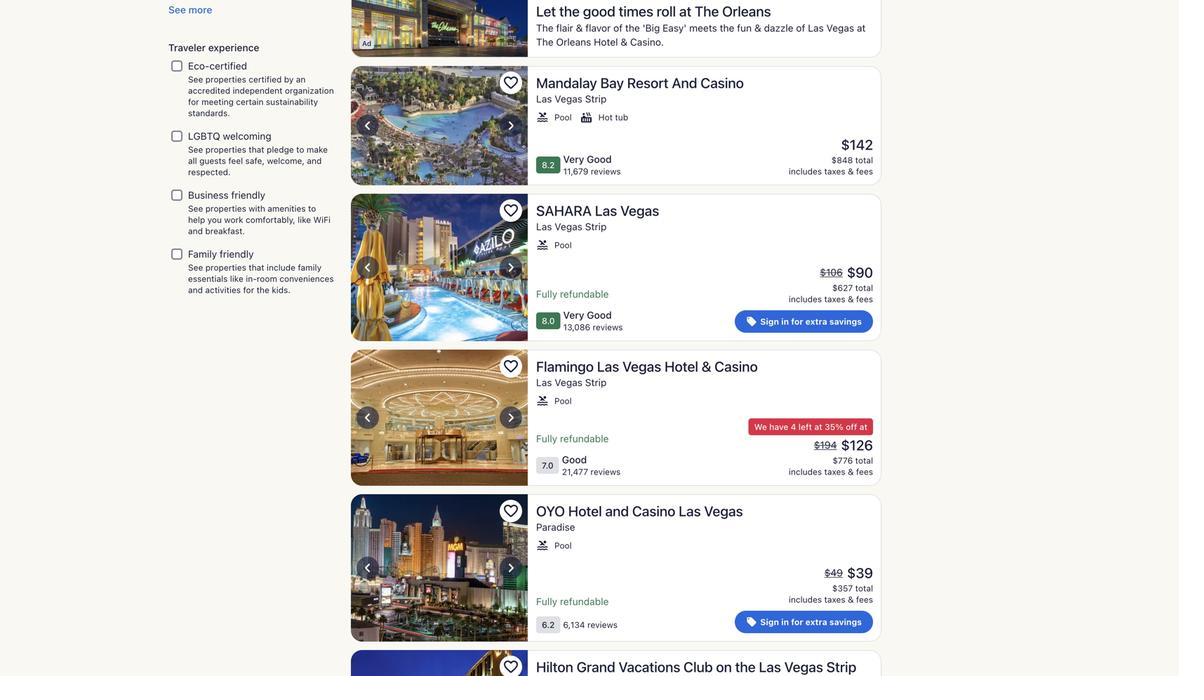 Task type: describe. For each thing, give the bounding box(es) containing it.
to for friendly
[[308, 204, 316, 214]]

& inside $106 $90 $627 total includes taxes & fees
[[848, 294, 854, 304]]

1 vertical spatial the
[[536, 22, 554, 34]]

'big
[[643, 22, 660, 34]]

traveler
[[169, 42, 206, 53]]

Save Mandalay Bay Resort And Casino to a trip checkbox
[[500, 72, 522, 94]]

welcoming
[[223, 130, 272, 142]]

$776
[[833, 456, 853, 466]]

$357
[[833, 584, 853, 593]]

very for very good 11,679 reviews
[[563, 153, 585, 165]]

35%
[[825, 422, 844, 432]]

sahara
[[536, 202, 592, 219]]

traveler experience
[[169, 42, 259, 53]]

for down $49 $39 $357 total includes taxes & fees
[[791, 617, 804, 627]]

reviews inside very good 13,086 reviews
[[593, 322, 623, 332]]

show previous image for oyo hotel and casino las vegas image
[[360, 560, 376, 576]]

fully refundable for sahara
[[536, 288, 609, 300]]

leading image for $90
[[747, 316, 758, 327]]

family friendly see properties that include family essentials like in-room conveniences and activities for the kids.
[[188, 248, 334, 295]]

show previous image for flamingo las vegas hotel & casino image
[[360, 409, 376, 426]]

sign in for extra savings link for $39
[[735, 611, 874, 633]]

respected.
[[188, 167, 231, 177]]

$90
[[847, 264, 874, 281]]

roll
[[657, 3, 676, 19]]

hotel inside let the good times roll at the orleans the flair & flavor of the 'big easy' meets the fun & dazzle of las vegas at the orleans hotel & casino.
[[594, 36, 618, 48]]

by
[[284, 75, 294, 84]]

resort
[[627, 74, 669, 91]]

hot tub
[[599, 112, 629, 122]]

ad
[[362, 39, 372, 47]]

very good 13,086 reviews
[[564, 309, 623, 332]]

club
[[684, 659, 713, 675]]

accredited
[[188, 86, 230, 96]]

very good 11,679 reviews
[[563, 153, 621, 176]]

las inside "oyo hotel and casino las vegas paradise"
[[679, 503, 701, 519]]

to for welcoming
[[296, 145, 304, 155]]

see for eco-certified
[[188, 75, 203, 84]]

$39
[[848, 565, 874, 581]]

meeting
[[202, 97, 234, 107]]

guests
[[199, 156, 226, 166]]

las inside let the good times roll at the orleans the flair & flavor of the 'big easy' meets the fun & dazzle of las vegas at the orleans hotel & casino.
[[808, 22, 824, 34]]

independent
[[233, 86, 283, 96]]

$106
[[820, 266, 843, 278]]

times
[[619, 3, 654, 19]]

certain
[[236, 97, 264, 107]]

good inside good 21,477 reviews
[[562, 454, 587, 466]]

and inside lgbtq welcoming see properties that pledge to make all guests feel safe, welcome, and respected.
[[307, 156, 322, 166]]

savings for $90
[[830, 317, 862, 327]]

see more button
[[169, 4, 334, 16]]

$49
[[825, 567, 843, 579]]

that for friendly
[[249, 263, 264, 273]]

on
[[716, 659, 732, 675]]

easy'
[[663, 22, 687, 34]]

for inside family friendly see properties that include family essentials like in-room conveniences and activities for the kids.
[[243, 285, 254, 295]]

$126
[[842, 437, 874, 453]]

welcome,
[[267, 156, 305, 166]]

includes for $39
[[789, 595, 822, 605]]

strip inside sahara las vegas las vegas strip
[[585, 221, 607, 232]]

13,086
[[564, 322, 591, 332]]

fun
[[737, 22, 752, 34]]

for inside eco-certified see properties certified by an accredited independent organization for meeting certain sustainability standards.
[[188, 97, 199, 107]]

off
[[846, 422, 858, 432]]

sahara las vegas las vegas strip
[[536, 202, 660, 232]]

casino.
[[630, 36, 664, 48]]

experience
[[208, 42, 259, 53]]

show previous image for mandalay bay resort and casino image
[[360, 117, 376, 134]]

flavor
[[586, 22, 611, 34]]

strip inside mandalay bay resort and casino las vegas strip
[[585, 93, 607, 105]]

conveniences
[[280, 274, 334, 284]]

business friendly see properties with amenities to help you work comfortably, like wifi and breakfast.
[[188, 189, 331, 236]]

advertisement image
[[351, 0, 528, 58]]

taxes for $126
[[825, 467, 846, 477]]

vegas inside "oyo hotel and casino las vegas paradise"
[[705, 503, 743, 519]]

in for $39
[[782, 617, 789, 627]]

organization
[[285, 86, 334, 96]]

fees for $39
[[857, 595, 874, 605]]

sign in for extra savings for $90
[[761, 317, 862, 327]]

like inside business friendly see properties with amenities to help you work comfortably, like wifi and breakfast.
[[298, 215, 311, 225]]

properties for lgbtq
[[206, 145, 246, 155]]

sign for $90
[[761, 317, 779, 327]]

oyo hotel and casino las vegas paradise
[[536, 503, 743, 533]]

properties for business
[[206, 204, 246, 214]]

interior entrance image
[[351, 350, 528, 486]]

1 small image from the top
[[536, 111, 549, 124]]

breakfast.
[[205, 226, 245, 236]]

1 horizontal spatial certified
[[249, 75, 282, 84]]

0 horizontal spatial orleans
[[556, 36, 591, 48]]

2 small image from the top
[[536, 239, 549, 251]]

total for $39
[[856, 584, 874, 593]]

include
[[267, 263, 296, 273]]

comfortably,
[[246, 215, 295, 225]]

hilton grand vacations club on the las vegas strip
[[536, 659, 857, 675]]

activities
[[205, 285, 241, 295]]

essentials
[[188, 274, 228, 284]]

casino inside mandalay bay resort and casino las vegas strip
[[701, 74, 744, 91]]

work
[[224, 215, 243, 225]]

mandalay bay resort and casino las vegas strip
[[536, 74, 744, 105]]

pool image for sahara
[[351, 194, 528, 341]]

fully refundable for flamingo
[[536, 433, 609, 444]]

lgbtq
[[188, 130, 220, 142]]

casino inside "oyo hotel and casino las vegas paradise"
[[633, 503, 676, 519]]

good 21,477 reviews
[[562, 454, 621, 477]]

pool for flamingo
[[555, 396, 572, 406]]

$194 button
[[813, 439, 839, 451]]

extra for $39
[[806, 617, 828, 627]]

total for $90
[[856, 283, 874, 293]]

for down $106 $90 $627 total includes taxes & fees
[[791, 317, 804, 327]]

& inside $49 $39 $357 total includes taxes & fees
[[848, 595, 854, 605]]

8.0
[[542, 316, 555, 326]]

the left fun
[[720, 22, 735, 34]]

show next image for mandalay bay resort and casino image
[[503, 117, 520, 134]]

fully refundable for oyo
[[536, 596, 609, 607]]

taxes for $39
[[825, 595, 846, 605]]

taxes for $90
[[825, 294, 846, 304]]

0 vertical spatial certified
[[210, 60, 247, 72]]

oyo
[[536, 503, 565, 519]]

2 of from the left
[[797, 22, 806, 34]]

1 pool from the top
[[555, 112, 572, 122]]

the up flair
[[560, 3, 580, 19]]

hilton
[[536, 659, 574, 675]]

see for family friendly
[[188, 263, 203, 273]]

flamingo las vegas hotel & casino las vegas strip
[[536, 358, 758, 388]]

and inside "oyo hotel and casino las vegas paradise"
[[606, 503, 629, 519]]

& inside $142 $848 total includes taxes & fees
[[848, 166, 854, 176]]

small image for flamingo
[[536, 395, 549, 407]]

2 vertical spatial the
[[536, 36, 554, 48]]

feel
[[228, 156, 243, 166]]

extra for $90
[[806, 317, 828, 327]]

and inside business friendly see properties with amenities to help you work comfortably, like wifi and breakfast.
[[188, 226, 203, 236]]

make
[[307, 145, 328, 155]]

4
[[791, 422, 797, 432]]

the down times
[[626, 22, 640, 34]]

eco-
[[188, 60, 210, 72]]

and
[[672, 74, 698, 91]]

see inside dropdown button
[[169, 4, 186, 16]]

8.2
[[542, 160, 555, 170]]

reviews inside good 21,477 reviews
[[591, 467, 621, 477]]

refundable for sahara
[[560, 288, 609, 300]]

Save OYO Hotel and Casino Las Vegas to a trip checkbox
[[500, 500, 522, 522]]

$106 button
[[819, 266, 845, 279]]

hotel inside "oyo hotel and casino las vegas paradise"
[[569, 503, 602, 519]]

show next image for sahara las vegas image
[[503, 259, 520, 276]]

sustainability
[[266, 97, 318, 107]]

good for very good 11,679 reviews
[[587, 153, 612, 165]]

wifi
[[314, 215, 331, 225]]

fees for $90
[[857, 294, 874, 304]]



Task type: vqa. For each thing, say whether or not it's contained in the screenshot.
Get
no



Task type: locate. For each thing, give the bounding box(es) containing it.
show previous image for sahara las vegas image
[[360, 259, 376, 276]]

at
[[680, 3, 692, 19], [857, 22, 866, 34], [815, 422, 823, 432], [860, 422, 868, 432]]

1 in from the top
[[782, 317, 789, 327]]

extra down $49 $39 $357 total includes taxes & fees
[[806, 617, 828, 627]]

1 horizontal spatial orleans
[[723, 3, 771, 19]]

savings down $357
[[830, 617, 862, 627]]

2 pool from the top
[[555, 240, 572, 250]]

lgbtq welcoming see properties that pledge to make all guests feel safe, welcome, and respected.
[[188, 130, 328, 177]]

see inside business friendly see properties with amenities to help you work comfortably, like wifi and breakfast.
[[188, 204, 203, 214]]

taxes down $848
[[825, 166, 846, 176]]

1 sign from the top
[[761, 317, 779, 327]]

las
[[808, 22, 824, 34], [536, 93, 552, 105], [595, 202, 617, 219], [536, 221, 552, 232], [597, 358, 620, 375], [536, 377, 552, 388], [679, 503, 701, 519], [759, 659, 781, 675]]

refundable up very good 13,086 reviews
[[560, 288, 609, 300]]

2 pool image from the top
[[351, 194, 528, 341]]

good up 21,477
[[562, 454, 587, 466]]

that inside lgbtq welcoming see properties that pledge to make all guests feel safe, welcome, and respected.
[[249, 145, 264, 155]]

0 vertical spatial hotel
[[594, 36, 618, 48]]

1 vertical spatial good
[[587, 309, 612, 321]]

sign in for extra savings
[[761, 317, 862, 327], [761, 617, 862, 627]]

dazzle
[[764, 22, 794, 34]]

2 fully from the top
[[536, 433, 558, 444]]

1 vertical spatial fully refundable
[[536, 433, 609, 444]]

0 vertical spatial in
[[782, 317, 789, 327]]

includes
[[789, 166, 822, 176], [789, 294, 822, 304], [789, 467, 822, 477], [789, 595, 822, 605]]

2 vertical spatial casino
[[633, 503, 676, 519]]

vegas inside mandalay bay resort and casino las vegas strip
[[555, 93, 583, 105]]

taxes
[[825, 166, 846, 176], [825, 294, 846, 304], [825, 467, 846, 477], [825, 595, 846, 605]]

0 vertical spatial very
[[563, 153, 585, 165]]

very up 13,086
[[564, 309, 585, 321]]

4 total from the top
[[856, 584, 874, 593]]

friendly for family friendly
[[220, 248, 254, 260]]

small image down paradise
[[536, 539, 549, 552]]

standards.
[[188, 108, 230, 118]]

1 vertical spatial orleans
[[556, 36, 591, 48]]

and down good 21,477 reviews
[[606, 503, 629, 519]]

1 sign in for extra savings link from the top
[[735, 310, 874, 333]]

certified down experience
[[210, 60, 247, 72]]

fully refundable up 13,086
[[536, 288, 609, 300]]

good for very good 13,086 reviews
[[587, 309, 612, 321]]

see up all
[[188, 145, 203, 155]]

fully refundable up '6,134'
[[536, 596, 609, 607]]

you
[[208, 215, 222, 225]]

2 vertical spatial fully refundable
[[536, 596, 609, 607]]

flair
[[556, 22, 574, 34]]

1 horizontal spatial of
[[797, 22, 806, 34]]

pool down mandalay
[[555, 112, 572, 122]]

see more
[[169, 4, 212, 16]]

las inside mandalay bay resort and casino las vegas strip
[[536, 93, 552, 105]]

0 vertical spatial good
[[587, 153, 612, 165]]

sign in for extra savings link down $49 $39 $357 total includes taxes & fees
[[735, 611, 874, 633]]

0 vertical spatial pool image
[[351, 66, 528, 185]]

reviews right 21,477
[[591, 467, 621, 477]]

friendly inside business friendly see properties with amenities to help you work comfortably, like wifi and breakfast.
[[231, 189, 265, 201]]

0 vertical spatial small image
[[536, 111, 549, 124]]

fees down $39
[[857, 595, 874, 605]]

fully for sahara las vegas
[[536, 288, 558, 300]]

1 horizontal spatial like
[[298, 215, 311, 225]]

see inside lgbtq welcoming see properties that pledge to make all guests feel safe, welcome, and respected.
[[188, 145, 203, 155]]

like left wifi
[[298, 215, 311, 225]]

friendly up with
[[231, 189, 265, 201]]

1 refundable from the top
[[560, 288, 609, 300]]

1 vertical spatial that
[[249, 263, 264, 273]]

properties up feel
[[206, 145, 246, 155]]

6,134 reviews
[[563, 620, 618, 630]]

& inside $194 $126 $776 total includes taxes & fees
[[848, 467, 854, 477]]

0 vertical spatial fully
[[536, 288, 558, 300]]

21,477
[[562, 467, 588, 477]]

see left more
[[169, 4, 186, 16]]

fully refundable up good 21,477 reviews
[[536, 433, 609, 444]]

eco-certified see properties certified by an accredited independent organization for meeting certain sustainability standards.
[[188, 60, 334, 118]]

all
[[188, 156, 197, 166]]

1 savings from the top
[[830, 317, 862, 327]]

see for lgbtq welcoming
[[188, 145, 203, 155]]

1 vertical spatial friendly
[[220, 248, 254, 260]]

1 vertical spatial sign in for extra savings
[[761, 617, 862, 627]]

in for $90
[[782, 317, 789, 327]]

sign
[[761, 317, 779, 327], [761, 617, 779, 627]]

see for business friendly
[[188, 204, 203, 214]]

street view image
[[351, 494, 528, 642]]

1 vertical spatial savings
[[830, 617, 862, 627]]

3 taxes from the top
[[825, 467, 846, 477]]

and
[[307, 156, 322, 166], [188, 226, 203, 236], [188, 285, 203, 295], [606, 503, 629, 519]]

fully
[[536, 288, 558, 300], [536, 433, 558, 444], [536, 596, 558, 607]]

good up 11,679 on the top left of the page
[[587, 153, 612, 165]]

fees inside $194 $126 $776 total includes taxes & fees
[[857, 467, 874, 477]]

small image down sahara on the top of page
[[536, 239, 549, 251]]

1 vertical spatial extra
[[806, 617, 828, 627]]

reviews right 11,679 on the top left of the page
[[591, 166, 621, 176]]

6,134
[[563, 620, 585, 630]]

sign in for extra savings link for $90
[[735, 310, 874, 333]]

$848
[[832, 155, 853, 165]]

$106 $90 $627 total includes taxes & fees
[[789, 264, 874, 304]]

vegas inside let the good times roll at the orleans the flair & flavor of the 'big easy' meets the fun & dazzle of las vegas at the orleans hotel & casino.
[[827, 22, 855, 34]]

3 fully from the top
[[536, 596, 558, 607]]

bay
[[601, 74, 624, 91]]

to up wifi
[[308, 204, 316, 214]]

more
[[189, 4, 212, 16]]

11,679
[[563, 166, 589, 176]]

taxes inside $142 $848 total includes taxes & fees
[[825, 166, 846, 176]]

$194
[[814, 439, 837, 451]]

reviews right 13,086
[[593, 322, 623, 332]]

total
[[856, 155, 874, 165], [856, 283, 874, 293], [856, 456, 874, 466], [856, 584, 874, 593]]

taxes down the $776 on the bottom
[[825, 467, 846, 477]]

small image
[[580, 111, 593, 124], [536, 395, 549, 407], [536, 539, 549, 552]]

properties inside lgbtq welcoming see properties that pledge to make all guests feel safe, welcome, and respected.
[[206, 145, 246, 155]]

good
[[583, 3, 616, 19]]

good inside very good 11,679 reviews
[[587, 153, 612, 165]]

sign in for extra savings down $106 $90 $627 total includes taxes & fees
[[761, 317, 862, 327]]

includes inside $106 $90 $627 total includes taxes & fees
[[789, 294, 822, 304]]

of right dazzle
[[797, 22, 806, 34]]

2 total from the top
[[856, 283, 874, 293]]

1 vertical spatial to
[[308, 204, 316, 214]]

strip inside flamingo las vegas hotel & casino las vegas strip
[[585, 377, 607, 388]]

properties inside business friendly see properties with amenities to help you work comfortably, like wifi and breakfast.
[[206, 204, 246, 214]]

0 vertical spatial the
[[695, 3, 719, 19]]

1 vertical spatial very
[[564, 309, 585, 321]]

& inside flamingo las vegas hotel & casino las vegas strip
[[702, 358, 712, 375]]

pool
[[555, 112, 572, 122], [555, 240, 572, 250], [555, 396, 572, 406], [555, 541, 572, 551]]

the right on
[[736, 659, 756, 675]]

1 leading image from the top
[[747, 316, 758, 327]]

very inside very good 13,086 reviews
[[564, 309, 585, 321]]

0 vertical spatial orleans
[[723, 3, 771, 19]]

of right flavor
[[614, 22, 623, 34]]

$627
[[833, 283, 853, 293]]

3 includes from the top
[[789, 467, 822, 477]]

certified up the independent
[[249, 75, 282, 84]]

pool image for mandalay
[[351, 66, 528, 185]]

fully for flamingo las vegas hotel & casino
[[536, 433, 558, 444]]

see inside family friendly see properties that include family essentials like in-room conveniences and activities for the kids.
[[188, 263, 203, 273]]

pool image
[[351, 66, 528, 185], [351, 194, 528, 341]]

taxes inside $106 $90 $627 total includes taxes & fees
[[825, 294, 846, 304]]

with
[[249, 204, 265, 214]]

total inside $194 $126 $776 total includes taxes & fees
[[856, 456, 874, 466]]

family
[[188, 248, 217, 260]]

front of property - evening/night image
[[351, 650, 528, 676]]

in down $49 $39 $357 total includes taxes & fees
[[782, 617, 789, 627]]

4 taxes from the top
[[825, 595, 846, 605]]

0 vertical spatial extra
[[806, 317, 828, 327]]

taxes down $627
[[825, 294, 846, 304]]

that up in-
[[249, 263, 264, 273]]

1 horizontal spatial to
[[308, 204, 316, 214]]

includes inside $194 $126 $776 total includes taxes & fees
[[789, 467, 822, 477]]

4 fees from the top
[[857, 595, 874, 605]]

2 vertical spatial good
[[562, 454, 587, 466]]

3 refundable from the top
[[560, 596, 609, 607]]

2 taxes from the top
[[825, 294, 846, 304]]

3 properties from the top
[[206, 204, 246, 214]]

2 savings from the top
[[830, 617, 862, 627]]

casino inside flamingo las vegas hotel & casino las vegas strip
[[715, 358, 758, 375]]

0 vertical spatial to
[[296, 145, 304, 155]]

2 vertical spatial hotel
[[569, 503, 602, 519]]

0 vertical spatial leading image
[[747, 316, 758, 327]]

for down in-
[[243, 285, 254, 295]]

refundable for oyo
[[560, 596, 609, 607]]

1 vertical spatial in
[[782, 617, 789, 627]]

0 horizontal spatial like
[[230, 274, 244, 284]]

refundable up good 21,477 reviews
[[560, 433, 609, 444]]

pool for oyo
[[555, 541, 572, 551]]

see down family
[[188, 263, 203, 273]]

good inside very good 13,086 reviews
[[587, 309, 612, 321]]

flamingo
[[536, 358, 594, 375]]

like left in-
[[230, 274, 244, 284]]

room
[[257, 274, 277, 284]]

Save Flamingo Las Vegas Hotel & Casino to a trip checkbox
[[500, 355, 522, 378]]

refundable
[[560, 288, 609, 300], [560, 433, 609, 444], [560, 596, 609, 607]]

in down $106 $90 $627 total includes taxes & fees
[[782, 317, 789, 327]]

and inside family friendly see properties that include family essentials like in-room conveniences and activities for the kids.
[[188, 285, 203, 295]]

and down the make
[[307, 156, 322, 166]]

refundable up 6,134 reviews on the bottom of the page
[[560, 596, 609, 607]]

4 properties from the top
[[206, 263, 246, 273]]

1 that from the top
[[249, 145, 264, 155]]

grand
[[577, 659, 616, 675]]

small image down flamingo
[[536, 395, 549, 407]]

fees inside $49 $39 $357 total includes taxes & fees
[[857, 595, 874, 605]]

0 vertical spatial that
[[249, 145, 264, 155]]

1 vertical spatial small image
[[536, 239, 549, 251]]

for
[[188, 97, 199, 107], [243, 285, 254, 295], [791, 317, 804, 327], [791, 617, 804, 627]]

sign in for extra savings link down $106 $90 $627 total includes taxes & fees
[[735, 310, 874, 333]]

fully up 6.2
[[536, 596, 558, 607]]

business
[[188, 189, 229, 201]]

0 vertical spatial sign in for extra savings link
[[735, 310, 874, 333]]

2 that from the top
[[249, 263, 264, 273]]

2 refundable from the top
[[560, 433, 609, 444]]

orleans down flair
[[556, 36, 591, 48]]

friendly down breakfast. in the top left of the page
[[220, 248, 254, 260]]

2 fees from the top
[[857, 294, 874, 304]]

2 very from the top
[[564, 309, 585, 321]]

Save SAHARA Las Vegas to a trip checkbox
[[500, 199, 522, 222]]

0 vertical spatial small image
[[580, 111, 593, 124]]

total down $126
[[856, 456, 874, 466]]

1 includes from the top
[[789, 166, 822, 176]]

2 in from the top
[[782, 617, 789, 627]]

includes inside $142 $848 total includes taxes & fees
[[789, 166, 822, 176]]

0 horizontal spatial of
[[614, 22, 623, 34]]

fully for oyo hotel and casino las vegas
[[536, 596, 558, 607]]

pool for sahara
[[555, 240, 572, 250]]

refundable for flamingo
[[560, 433, 609, 444]]

1 vertical spatial refundable
[[560, 433, 609, 444]]

includes inside $49 $39 $357 total includes taxes & fees
[[789, 595, 822, 605]]

fees down $142
[[857, 166, 874, 176]]

2 vertical spatial small image
[[536, 539, 549, 552]]

0 vertical spatial like
[[298, 215, 311, 225]]

reviews inside very good 11,679 reviews
[[591, 166, 621, 176]]

orleans up fun
[[723, 3, 771, 19]]

2 sign in for extra savings from the top
[[761, 617, 862, 627]]

1 vertical spatial hotel
[[665, 358, 699, 375]]

0 vertical spatial refundable
[[560, 288, 609, 300]]

the down room on the top of page
[[257, 285, 270, 295]]

the inside family friendly see properties that include family essentials like in-room conveniences and activities for the kids.
[[257, 285, 270, 295]]

1 pool image from the top
[[351, 66, 528, 185]]

1 vertical spatial sign in for extra savings link
[[735, 611, 874, 633]]

0 vertical spatial sign
[[761, 317, 779, 327]]

certified
[[210, 60, 247, 72], [249, 75, 282, 84]]

1 of from the left
[[614, 22, 623, 34]]

1 taxes from the top
[[825, 166, 846, 176]]

4 includes from the top
[[789, 595, 822, 605]]

fees for $126
[[857, 467, 874, 477]]

very inside very good 11,679 reviews
[[563, 153, 585, 165]]

for up the standards.
[[188, 97, 199, 107]]

2 sign from the top
[[761, 617, 779, 627]]

3 total from the top
[[856, 456, 874, 466]]

1 total from the top
[[856, 155, 874, 165]]

1 vertical spatial pool image
[[351, 194, 528, 341]]

sign in for extra savings for $39
[[761, 617, 862, 627]]

let
[[536, 3, 556, 19]]

extra
[[806, 317, 828, 327], [806, 617, 828, 627]]

total down $90
[[856, 283, 874, 293]]

leading image for $39
[[747, 617, 758, 628]]

$142 $848 total includes taxes & fees
[[789, 136, 874, 176]]

very for very good 13,086 reviews
[[564, 309, 585, 321]]

1 vertical spatial small image
[[536, 395, 549, 407]]

total down $142
[[856, 155, 874, 165]]

show next image for flamingo las vegas hotel & casino image
[[503, 409, 520, 426]]

safe,
[[245, 156, 265, 166]]

1 vertical spatial sign
[[761, 617, 779, 627]]

let the good times roll at the orleans the flair & flavor of the 'big easy' meets the fun & dazzle of las vegas at the orleans hotel & casino.
[[536, 3, 866, 48]]

includes for $126
[[789, 467, 822, 477]]

1 very from the top
[[563, 153, 585, 165]]

the
[[695, 3, 719, 19], [536, 22, 554, 34], [536, 36, 554, 48]]

1 fully from the top
[[536, 288, 558, 300]]

an
[[296, 75, 306, 84]]

very
[[563, 153, 585, 165], [564, 309, 585, 321]]

and down help
[[188, 226, 203, 236]]

savings for $39
[[830, 617, 862, 627]]

2 includes from the top
[[789, 294, 822, 304]]

to inside business friendly see properties with amenities to help you work comfortably, like wifi and breakfast.
[[308, 204, 316, 214]]

to left the make
[[296, 145, 304, 155]]

fees inside $106 $90 $627 total includes taxes & fees
[[857, 294, 874, 304]]

pool down flamingo
[[555, 396, 572, 406]]

in
[[782, 317, 789, 327], [782, 617, 789, 627]]

properties for eco-
[[206, 75, 246, 84]]

that for welcoming
[[249, 145, 264, 155]]

2 fully refundable from the top
[[536, 433, 609, 444]]

2 properties from the top
[[206, 145, 246, 155]]

1 properties from the top
[[206, 75, 246, 84]]

total down $39
[[856, 584, 874, 593]]

extra down $106 $90 $627 total includes taxes & fees
[[806, 317, 828, 327]]

taxes inside $49 $39 $357 total includes taxes & fees
[[825, 595, 846, 605]]

total inside $49 $39 $357 total includes taxes & fees
[[856, 584, 874, 593]]

2 sign in for extra savings link from the top
[[735, 611, 874, 633]]

total inside $106 $90 $627 total includes taxes & fees
[[856, 283, 874, 293]]

$49 $39 $357 total includes taxes & fees
[[789, 565, 874, 605]]

1 vertical spatial like
[[230, 274, 244, 284]]

1 fees from the top
[[857, 166, 874, 176]]

1 sign in for extra savings from the top
[[761, 317, 862, 327]]

vegas
[[827, 22, 855, 34], [555, 93, 583, 105], [621, 202, 660, 219], [555, 221, 583, 232], [623, 358, 662, 375], [555, 377, 583, 388], [705, 503, 743, 519], [785, 659, 824, 675]]

to inside lgbtq welcoming see properties that pledge to make all guests feel safe, welcome, and respected.
[[296, 145, 304, 155]]

4 pool from the top
[[555, 541, 572, 551]]

properties up work
[[206, 204, 246, 214]]

includes for $90
[[789, 294, 822, 304]]

fully up 7.0
[[536, 433, 558, 444]]

good up 13,086
[[587, 309, 612, 321]]

see inside eco-certified see properties certified by an accredited independent organization for meeting certain sustainability standards.
[[188, 75, 203, 84]]

fees down $126
[[857, 467, 874, 477]]

taxes down $357
[[825, 595, 846, 605]]

family
[[298, 263, 322, 273]]

properties inside family friendly see properties that include family essentials like in-room conveniences and activities for the kids.
[[206, 263, 246, 273]]

properties inside eco-certified see properties certified by an accredited independent organization for meeting certain sustainability standards.
[[206, 75, 246, 84]]

3 fees from the top
[[857, 467, 874, 477]]

0 vertical spatial fully refundable
[[536, 288, 609, 300]]

$49 button
[[823, 567, 845, 579]]

small image left hot
[[580, 111, 593, 124]]

total inside $142 $848 total includes taxes & fees
[[856, 155, 874, 165]]

1 vertical spatial casino
[[715, 358, 758, 375]]

in-
[[246, 274, 257, 284]]

2 vertical spatial fully
[[536, 596, 558, 607]]

fees down $90
[[857, 294, 874, 304]]

help
[[188, 215, 205, 225]]

reviews
[[591, 166, 621, 176], [593, 322, 623, 332], [591, 467, 621, 477], [588, 620, 618, 630]]

7.0
[[542, 461, 554, 470]]

pledge
[[267, 145, 294, 155]]

show next image for oyo hotel and casino las vegas image
[[503, 560, 520, 576]]

we
[[755, 422, 767, 432]]

good
[[587, 153, 612, 165], [587, 309, 612, 321], [562, 454, 587, 466]]

6.2
[[542, 620, 555, 630]]

that inside family friendly see properties that include family essentials like in-room conveniences and activities for the kids.
[[249, 263, 264, 273]]

sign in for extra savings down $49 $39 $357 total includes taxes & fees
[[761, 617, 862, 627]]

kids.
[[272, 285, 291, 295]]

0 horizontal spatial certified
[[210, 60, 247, 72]]

1 vertical spatial certified
[[249, 75, 282, 84]]

1 vertical spatial fully
[[536, 433, 558, 444]]

savings down $627
[[830, 317, 862, 327]]

and down essentials
[[188, 285, 203, 295]]

mandalay
[[536, 74, 597, 91]]

properties up essentials
[[206, 263, 246, 273]]

pool down sahara on the top of page
[[555, 240, 572, 250]]

to
[[296, 145, 304, 155], [308, 204, 316, 214]]

see up help
[[188, 204, 203, 214]]

fees inside $142 $848 total includes taxes & fees
[[857, 166, 874, 176]]

reviews right '6,134'
[[588, 620, 618, 630]]

hot
[[599, 112, 613, 122]]

pool down paradise
[[555, 541, 572, 551]]

0 vertical spatial sign in for extra savings
[[761, 317, 862, 327]]

savings
[[830, 317, 862, 327], [830, 617, 862, 627]]

total for $126
[[856, 456, 874, 466]]

2 extra from the top
[[806, 617, 828, 627]]

left
[[799, 422, 812, 432]]

1 fully refundable from the top
[[536, 288, 609, 300]]

fully up 8.0
[[536, 288, 558, 300]]

properties for family
[[206, 263, 246, 273]]

3 pool from the top
[[555, 396, 572, 406]]

that up safe,
[[249, 145, 264, 155]]

2 leading image from the top
[[747, 617, 758, 628]]

0 vertical spatial savings
[[830, 317, 862, 327]]

0 vertical spatial friendly
[[231, 189, 265, 201]]

small image
[[536, 111, 549, 124], [536, 239, 549, 251]]

2 vertical spatial refundable
[[560, 596, 609, 607]]

friendly inside family friendly see properties that include family essentials like in-room conveniences and activities for the kids.
[[220, 248, 254, 260]]

hotel inside flamingo las vegas hotel & casino las vegas strip
[[665, 358, 699, 375]]

very up 11,679 on the top left of the page
[[563, 153, 585, 165]]

leading image
[[747, 316, 758, 327], [747, 617, 758, 628]]

like inside family friendly see properties that include family essentials like in-room conveniences and activities for the kids.
[[230, 274, 244, 284]]

taxes inside $194 $126 $776 total includes taxes & fees
[[825, 467, 846, 477]]

3 fully refundable from the top
[[536, 596, 609, 607]]

small image for oyo
[[536, 539, 549, 552]]

see down 'eco-'
[[188, 75, 203, 84]]

0 vertical spatial casino
[[701, 74, 744, 91]]

like
[[298, 215, 311, 225], [230, 274, 244, 284]]

vacations
[[619, 659, 681, 675]]

sign for $39
[[761, 617, 779, 627]]

that
[[249, 145, 264, 155], [249, 263, 264, 273]]

properties up accredited
[[206, 75, 246, 84]]

friendly for business friendly
[[231, 189, 265, 201]]

1 extra from the top
[[806, 317, 828, 327]]

0 horizontal spatial to
[[296, 145, 304, 155]]

friendly
[[231, 189, 265, 201], [220, 248, 254, 260]]

1 vertical spatial leading image
[[747, 617, 758, 628]]

Save Hilton Grand Vacations Club on the Las Vegas Strip to a trip checkbox
[[500, 656, 522, 676]]

small image right show next image for mandalay bay resort and casino
[[536, 111, 549, 124]]



